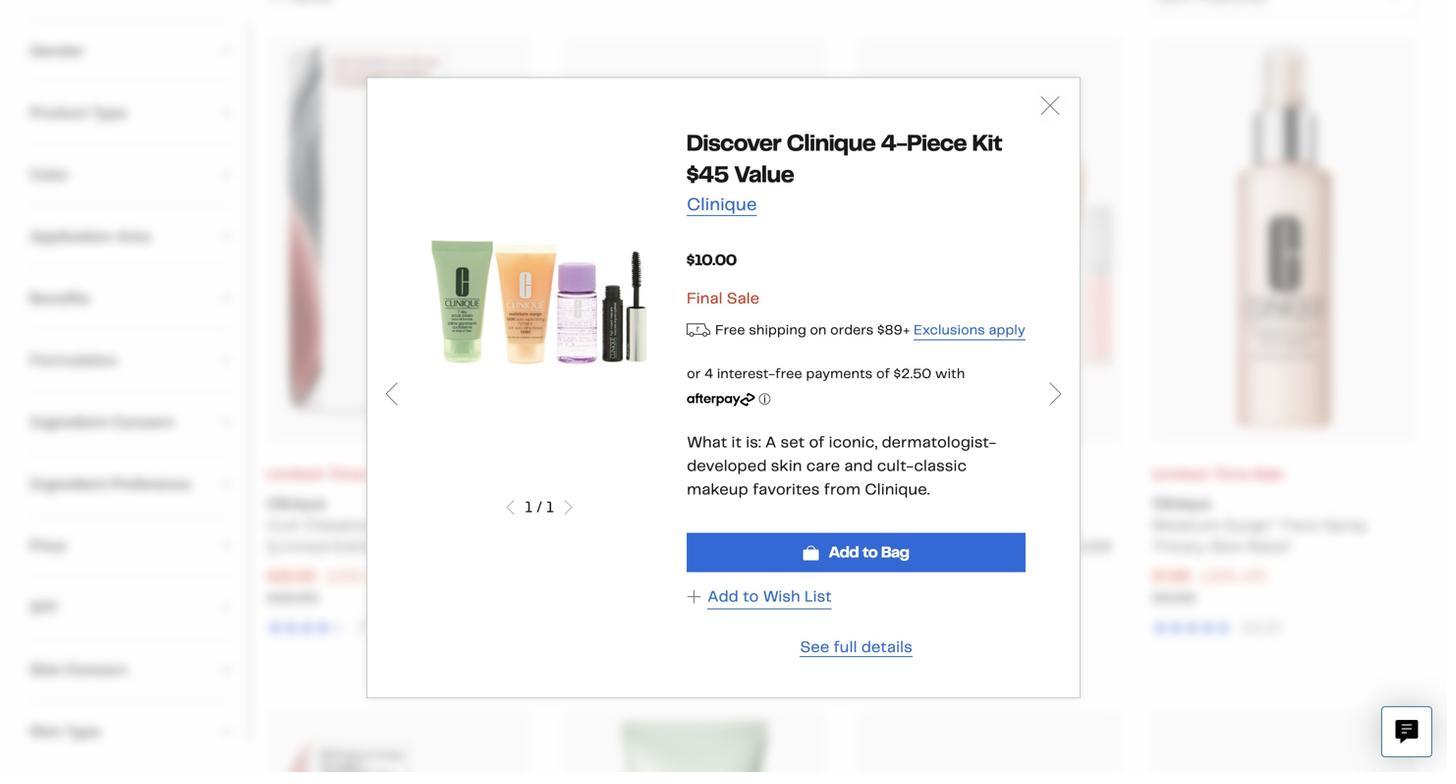 Task type: describe. For each thing, give the bounding box(es) containing it.
(limited inside limited-time sale clinique cult classics on the go set (limited edition) $27 value $15.30 (15% off) $18.00
[[267, 537, 330, 557]]

( 7
[[357, 617, 372, 637]]

/
[[537, 497, 542, 517]]

discover clinique 4-piece kit $45 value
[[562, 486, 818, 527]]

free shipping on orders $89+
[[715, 321, 910, 339]]

( for 7
[[357, 617, 363, 637]]

&
[[1056, 515, 1068, 535]]

$10.00
[[687, 250, 737, 270]]

bag
[[881, 542, 909, 562]]

4.7 out of 5 stars image
[[1152, 617, 1232, 636]]

2 1 from the left
[[546, 497, 554, 517]]

see full details
[[800, 637, 912, 657]]

value inside discover clinique 4-piece kit $45 value
[[562, 507, 604, 527]]

piece for discover clinique 4-piece kit $45 value clinique
[[907, 128, 967, 158]]

classic
[[914, 456, 967, 476]]

1 / 1
[[525, 497, 554, 517]]

time for surge™
[[1213, 464, 1249, 484]]

free
[[715, 321, 745, 339]]

exclusions
[[914, 321, 985, 339]]

off) inside limited-time sale clinique moisture surge™ face spray thirsty skin relief $7.65 (15% off) $9.00
[[1241, 566, 1267, 586]]

$39
[[1083, 537, 1112, 557]]

moisture surge™ face spray thirsty skin relief link
[[1152, 515, 1368, 559]]

edition) inside limited-time sale clinique cult classics on the go set (limited edition) $27 value $15.30 (15% off) $18.00
[[334, 537, 393, 557]]

see full details link
[[800, 637, 912, 658]]

clinique inside discover clinique 4-piece kit $45 value
[[633, 486, 696, 506]]

clinique inside limited-time sale clinique moisture surge™ face spray thirsty skin relief $7.65 (15% off) $9.00
[[1152, 493, 1211, 514]]

clinique inside limited-time sale clinique cult classics on the go set (limited edition) $27 value $15.30 (15% off) $18.00
[[267, 493, 327, 514]]

shipping
[[749, 321, 806, 339]]

go
[[428, 515, 450, 535]]

exclusions apply
[[914, 321, 1026, 339]]

$2.50
[[893, 365, 932, 382]]

skin inside limited-time sale clinique moisture surge™ face spray thirsty skin relief $7.65 (15% off) $9.00
[[1210, 537, 1243, 557]]

limited-time sale clinique merry moisture skin care & makeup set (limited edition) $39 value
[[857, 464, 1112, 578]]

edition) inside limited-time sale clinique merry moisture skin care & makeup set (limited edition) $39 value
[[1019, 537, 1079, 557]]

what
[[687, 432, 727, 452]]

cult classics on the go set (limited edition) $27 value link
[[267, 515, 481, 559]]

add for add to wish list
[[707, 587, 739, 607]]

large bag filled image
[[803, 545, 819, 561]]

discover for discover clinique 4-piece kit $45 value clinique
[[687, 128, 782, 158]]

512
[[1248, 617, 1276, 637]]

of for payments
[[876, 365, 890, 382]]

$15.30
[[267, 566, 316, 586]]

)
[[1276, 617, 1282, 637]]

exclusions apply link
[[914, 319, 1026, 342]]

limited-time sale clinique moisture surge™ face spray thirsty skin relief $7.65 (15% off) $9.00
[[1152, 464, 1368, 608]]

( 512 )
[[1242, 617, 1282, 637]]

set
[[780, 432, 805, 452]]

$27
[[397, 537, 425, 557]]

wish
[[763, 587, 800, 607]]

interest-
[[717, 365, 775, 382]]

spray
[[1323, 515, 1368, 535]]

on
[[810, 321, 827, 339]]

a
[[765, 432, 776, 452]]

payments
[[806, 365, 873, 382]]

limited- for limited-time sale clinique merry moisture skin care & makeup set (limited edition) $39 value
[[857, 464, 918, 484]]

time for moisture
[[918, 464, 954, 484]]

or 4 interest-free payments of $2.50 with
[[687, 365, 965, 382]]

sale for limited-time sale clinique merry moisture skin care & makeup set (limited edition) $39 value
[[958, 464, 989, 484]]

sale for limited-time sale clinique moisture surge™ face spray thirsty skin relief $7.65 (15% off) $9.00
[[1253, 464, 1284, 484]]

discover clinique 4-piece kit $45 value clinique
[[687, 128, 1002, 216]]

(15% inside limited-time sale clinique cult classics on the go set (limited edition) $27 value $15.30 (15% off) $18.00
[[326, 566, 362, 586]]

care
[[806, 456, 840, 476]]

sale for limited-time sale clinique cult classics on the go set (limited edition) $27 value $15.30 (15% off) $18.00
[[368, 464, 399, 484]]

set inside limited-time sale clinique cult classics on the go set (limited edition) $27 value $15.30 (15% off) $18.00
[[454, 515, 481, 535]]

sale up free
[[727, 289, 760, 309]]

value inside limited-time sale clinique cult classics on the go set (limited edition) $27 value $15.30 (15% off) $18.00
[[429, 537, 471, 557]]

(limited inside limited-time sale clinique merry moisture skin care & makeup set (limited edition) $39 value
[[953, 537, 1015, 557]]

merry moisture skin care & makeup set (limited edition) $39 value link
[[857, 515, 1112, 580]]

kit for discover clinique 4-piece kit $45 value clinique
[[972, 128, 1002, 158]]

see
[[800, 637, 829, 657]]

(15% inside limited-time sale clinique moisture surge™ face spray thirsty skin relief $7.65 (15% off) $9.00
[[1201, 566, 1237, 586]]

free
[[775, 365, 802, 382]]

moisture inside limited-time sale clinique moisture surge™ face spray thirsty skin relief $7.65 (15% off) $9.00
[[1152, 515, 1220, 535]]

4- for discover clinique 4-piece kit $45 value
[[700, 486, 718, 506]]

time for classics
[[328, 464, 364, 484]]

set inside limited-time sale clinique merry moisture skin care & makeup set (limited edition) $39 value
[[922, 537, 949, 557]]

details
[[861, 637, 912, 657]]

face
[[1282, 515, 1319, 535]]

click to close modal image
[[1040, 94, 1060, 118]]

makeup
[[857, 537, 918, 557]]

clinique.
[[865, 479, 930, 500]]

value inside limited-time sale clinique merry moisture skin care & makeup set (limited edition) $39 value
[[857, 558, 899, 578]]

1 vertical spatial discover clinique 4-piece kit $45 value link
[[562, 486, 818, 529]]

is:
[[746, 432, 761, 452]]

discover for discover clinique 4-piece kit $45 value
[[562, 486, 629, 506]]

final sale
[[687, 289, 760, 309]]

add to bag
[[829, 542, 909, 562]]

clinique link
[[687, 191, 757, 217]]

4.3 out of 5 stars image
[[267, 617, 347, 636]]



Task type: vqa. For each thing, say whether or not it's contained in the screenshot.
Search search box
no



Task type: locate. For each thing, give the bounding box(es) containing it.
1 moisture from the left
[[906, 515, 974, 535]]

sale
[[727, 289, 760, 309], [368, 464, 399, 484], [958, 464, 989, 484], [1253, 464, 1284, 484]]

limited- inside limited-time sale clinique moisture surge™ face spray thirsty skin relief $7.65 (15% off) $9.00
[[1152, 464, 1213, 484]]

$45 inside discover clinique 4-piece kit $45 value clinique
[[687, 160, 729, 189]]

1 horizontal spatial piece
[[907, 128, 967, 158]]

0 horizontal spatial kit
[[764, 486, 785, 506]]

to left wish
[[743, 587, 759, 607]]

(15% down cult classics on the go set (limited edition) $27 value link
[[326, 566, 362, 586]]

kit inside discover clinique 4-piece kit $45 value clinique
[[972, 128, 1002, 158]]

makeup
[[687, 479, 748, 500]]

full
[[833, 637, 857, 657]]

2 limited- from the left
[[857, 464, 918, 484]]

0 horizontal spatial set
[[454, 515, 481, 535]]

discover inside discover clinique 4-piece kit $45 value
[[562, 486, 629, 506]]

value down makeup
[[857, 558, 899, 578]]

1 horizontal spatial kit
[[972, 128, 1002, 158]]

what it is: a set of iconic, dermatologist- developed skin care and cult-classic makeup favorites from clinique.
[[687, 432, 996, 500]]

of
[[876, 365, 890, 382], [809, 432, 825, 452]]

developed
[[687, 456, 767, 476]]

7
[[363, 617, 372, 637]]

$45 up clinique link on the top
[[687, 160, 729, 189]]

kit
[[972, 128, 1002, 158], [764, 486, 785, 506]]

$45 down skin
[[789, 486, 818, 506]]

of right the 'set'
[[809, 432, 825, 452]]

discover inside discover clinique 4-piece kit $45 value clinique
[[687, 128, 782, 158]]

3 time from the left
[[1213, 464, 1249, 484]]

1 horizontal spatial off)
[[1241, 566, 1267, 586]]

(limited
[[267, 537, 330, 557], [953, 537, 1015, 557]]

with
[[935, 365, 965, 382]]

1 vertical spatial discover
[[562, 486, 629, 506]]

( for 512
[[1242, 617, 1248, 637]]

1 horizontal spatial skin
[[1210, 537, 1243, 557]]

0 vertical spatial discover
[[687, 128, 782, 158]]

orders
[[830, 321, 874, 339]]

1 horizontal spatial (
[[1242, 617, 1248, 637]]

off)
[[366, 566, 392, 586], [1241, 566, 1267, 586]]

1 vertical spatial kit
[[764, 486, 785, 506]]

$9.00
[[1152, 588, 1196, 608]]

1 horizontal spatial $45
[[789, 486, 818, 506]]

discover right the 1 / 1
[[562, 486, 629, 506]]

value right /
[[562, 507, 604, 527]]

value up clinique link on the top
[[734, 160, 794, 189]]

(limited right bag
[[953, 537, 1015, 557]]

skin
[[978, 515, 1011, 535], [1210, 537, 1243, 557]]

skin
[[771, 456, 802, 476]]

off) down cult classics on the go set (limited edition) $27 value link
[[366, 566, 392, 586]]

1 vertical spatial $45
[[789, 486, 818, 506]]

moisture inside limited-time sale clinique merry moisture skin care & makeup set (limited edition) $39 value
[[906, 515, 974, 535]]

sale inside limited-time sale clinique cult classics on the go set (limited edition) $27 value $15.30 (15% off) $18.00
[[368, 464, 399, 484]]

0 vertical spatial of
[[876, 365, 890, 382]]

1 horizontal spatial limited-
[[857, 464, 918, 484]]

2 ( from the left
[[1242, 617, 1248, 637]]

0 horizontal spatial (15%
[[326, 566, 362, 586]]

$18.00
[[267, 588, 319, 608]]

0 horizontal spatial off)
[[366, 566, 392, 586]]

2 (15% from the left
[[1201, 566, 1237, 586]]

0 horizontal spatial to
[[743, 587, 759, 607]]

0 vertical spatial discover clinique 4-piece kit $45 value link
[[687, 128, 1002, 191]]

2 horizontal spatial limited-
[[1152, 464, 1213, 484]]

0 vertical spatial kit
[[972, 128, 1002, 158]]

sale up on
[[368, 464, 399, 484]]

edition) down &
[[1019, 537, 1079, 557]]

1 (limited from the left
[[267, 537, 330, 557]]

1 vertical spatial to
[[743, 587, 759, 607]]

( right 4.3 out of 5 stars image
[[357, 617, 363, 637]]

moisture up bag
[[906, 515, 974, 535]]

cult-
[[877, 456, 914, 476]]

limited-
[[267, 464, 328, 484], [857, 464, 918, 484], [1152, 464, 1213, 484]]

add to wish list
[[707, 587, 832, 607]]

add
[[829, 542, 859, 562], [707, 587, 739, 607]]

0 vertical spatial add
[[829, 542, 859, 562]]

moisture
[[906, 515, 974, 535], [1152, 515, 1220, 535]]

time inside limited-time sale clinique cult classics on the go set (limited edition) $27 value $15.30 (15% off) $18.00
[[328, 464, 364, 484]]

add for add to bag
[[829, 542, 859, 562]]

0 horizontal spatial piece
[[718, 486, 760, 506]]

skin left care
[[978, 515, 1011, 535]]

merry
[[857, 515, 902, 535]]

off) down relief
[[1241, 566, 1267, 586]]

2 (limited from the left
[[953, 537, 1015, 557]]

piece inside discover clinique 4-piece kit $45 value
[[718, 486, 760, 506]]

0 horizontal spatial (
[[357, 617, 363, 637]]

2 moisture from the left
[[1152, 515, 1220, 535]]

1 left /
[[525, 497, 533, 517]]

0 horizontal spatial limited-
[[267, 464, 328, 484]]

(limited down 'cult'
[[267, 537, 330, 557]]

thirsty
[[1152, 537, 1206, 557]]

(
[[357, 617, 363, 637], [1242, 617, 1248, 637]]

1 vertical spatial set
[[922, 537, 949, 557]]

4- inside discover clinique 4-piece kit $45 value clinique
[[881, 128, 907, 158]]

1 horizontal spatial set
[[922, 537, 949, 557]]

large rack shipping large image
[[687, 318, 710, 342]]

to for wish
[[743, 587, 759, 607]]

limited- down the iconic,
[[857, 464, 918, 484]]

or
[[687, 365, 701, 382]]

skin inside limited-time sale clinique merry moisture skin care & makeup set (limited edition) $39 value
[[978, 515, 1011, 535]]

1 off) from the left
[[366, 566, 392, 586]]

3 limited- from the left
[[1152, 464, 1213, 484]]

moisture up thirsty
[[1152, 515, 1220, 535]]

value
[[734, 160, 794, 189], [562, 507, 604, 527], [429, 537, 471, 557], [857, 558, 899, 578]]

time inside limited-time sale clinique merry moisture skin care & makeup set (limited edition) $39 value
[[918, 464, 954, 484]]

$45 for discover clinique 4-piece kit $45 value clinique
[[687, 160, 729, 189]]

1 time from the left
[[328, 464, 364, 484]]

limited- inside limited-time sale clinique merry moisture skin care & makeup set (limited edition) $39 value
[[857, 464, 918, 484]]

1 horizontal spatial time
[[918, 464, 954, 484]]

to
[[863, 542, 878, 562], [743, 587, 759, 607]]

0 vertical spatial set
[[454, 515, 481, 535]]

to for bag
[[863, 542, 878, 562]]

to left bag
[[863, 542, 878, 562]]

piece for discover clinique 4-piece kit $45 value
[[718, 486, 760, 506]]

0 horizontal spatial discover
[[562, 486, 629, 506]]

relief
[[1247, 537, 1290, 557]]

( left ')'
[[1242, 617, 1248, 637]]

$7.65
[[1152, 566, 1191, 586]]

iconic,
[[829, 432, 878, 452]]

it
[[731, 432, 742, 452]]

1 horizontal spatial moisture
[[1152, 515, 1220, 535]]

2 edition) from the left
[[1019, 537, 1079, 557]]

0 horizontal spatial time
[[328, 464, 364, 484]]

time up classics on the bottom
[[328, 464, 364, 484]]

1 (15% from the left
[[326, 566, 362, 586]]

0 horizontal spatial skin
[[978, 515, 1011, 535]]

1 right /
[[546, 497, 554, 517]]

kit inside discover clinique 4-piece kit $45 value
[[764, 486, 785, 506]]

$45 inside discover clinique 4-piece kit $45 value
[[789, 486, 818, 506]]

list
[[804, 587, 832, 607]]

edition) down on
[[334, 537, 393, 557]]

of left $2.50
[[876, 365, 890, 382]]

4-
[[881, 128, 907, 158], [700, 486, 718, 506]]

piece inside discover clinique 4-piece kit $45 value clinique
[[907, 128, 967, 158]]

1 edition) from the left
[[334, 537, 393, 557]]

4- for discover clinique 4-piece kit $45 value clinique
[[881, 128, 907, 158]]

discover up clinique link on the top
[[687, 128, 782, 158]]

1 horizontal spatial (limited
[[953, 537, 1015, 557]]

kit for discover clinique 4-piece kit $45 value
[[764, 486, 785, 506]]

1 vertical spatial skin
[[1210, 537, 1243, 557]]

sale inside limited-time sale clinique moisture surge™ face spray thirsty skin relief $7.65 (15% off) $9.00
[[1253, 464, 1284, 484]]

1 horizontal spatial add
[[829, 542, 859, 562]]

from
[[824, 479, 861, 500]]

0 horizontal spatial edition)
[[334, 537, 393, 557]]

classics
[[304, 515, 368, 535]]

add left wish
[[707, 587, 739, 607]]

and
[[844, 456, 873, 476]]

clinique inside limited-time sale clinique merry moisture skin care & makeup set (limited edition) $39 value
[[857, 493, 916, 514]]

skin down surge™ on the bottom of the page
[[1210, 537, 1243, 557]]

live chat image
[[1395, 720, 1419, 744]]

1 horizontal spatial edition)
[[1019, 537, 1079, 557]]

limited- inside limited-time sale clinique cult classics on the go set (limited edition) $27 value $15.30 (15% off) $18.00
[[267, 464, 328, 484]]

value down go
[[429, 537, 471, 557]]

apply
[[989, 321, 1026, 339]]

1 vertical spatial 4-
[[700, 486, 718, 506]]

1 limited- from the left
[[267, 464, 328, 484]]

1 horizontal spatial to
[[863, 542, 878, 562]]

on
[[372, 515, 394, 535]]

set right go
[[454, 515, 481, 535]]

final
[[687, 289, 723, 309]]

0 horizontal spatial of
[[809, 432, 825, 452]]

(15% right the $7.65
[[1201, 566, 1237, 586]]

0 horizontal spatial 4-
[[700, 486, 718, 506]]

set
[[454, 515, 481, 535], [922, 537, 949, 557]]

1
[[525, 497, 533, 517], [546, 497, 554, 517]]

2 off) from the left
[[1241, 566, 1267, 586]]

add to bag button
[[687, 533, 1026, 572]]

0 horizontal spatial add
[[707, 587, 739, 607]]

off) inside limited-time sale clinique cult classics on the go set (limited edition) $27 value $15.30 (15% off) $18.00
[[366, 566, 392, 586]]

(15%
[[326, 566, 362, 586], [1201, 566, 1237, 586]]

1 horizontal spatial 4-
[[881, 128, 907, 158]]

the
[[398, 515, 424, 535]]

of inside what it is: a set of iconic, dermatologist- developed skin care and cult-classic makeup favorites from clinique.
[[809, 432, 825, 452]]

care
[[1015, 515, 1052, 535]]

1 horizontal spatial (15%
[[1201, 566, 1237, 586]]

0 horizontal spatial $45
[[687, 160, 729, 189]]

limited-time sale clinique cult classics on the go set (limited edition) $27 value $15.30 (15% off) $18.00
[[267, 464, 481, 608]]

sale down dermatologist-
[[958, 464, 989, 484]]

limited- for limited-time sale clinique cult classics on the go set (limited edition) $27 value $15.30 (15% off) $18.00
[[267, 464, 328, 484]]

0 vertical spatial skin
[[978, 515, 1011, 535]]

$89+
[[877, 321, 910, 339]]

2 time from the left
[[918, 464, 954, 484]]

0 horizontal spatial (limited
[[267, 537, 330, 557]]

set right bag
[[922, 537, 949, 557]]

discover clinique 4-piece kit $45 value image
[[421, 127, 657, 489]]

$45 for discover clinique 4-piece kit $45 value
[[789, 486, 818, 506]]

add to wish list button
[[707, 584, 832, 611]]

0 vertical spatial piece
[[907, 128, 967, 158]]

clinique
[[787, 128, 876, 158], [687, 193, 757, 216], [633, 486, 696, 506], [267, 493, 327, 514], [857, 493, 916, 514], [1152, 493, 1211, 514]]

0 vertical spatial to
[[863, 542, 878, 562]]

1 horizontal spatial 1
[[546, 497, 554, 517]]

time up surge™ on the bottom of the page
[[1213, 464, 1249, 484]]

4.6 out of 5 stars image
[[857, 638, 937, 658]]

limited- for limited-time sale clinique moisture surge™ face spray thirsty skin relief $7.65 (15% off) $9.00
[[1152, 464, 1213, 484]]

1 ( from the left
[[357, 617, 363, 637]]

limited- up thirsty
[[1152, 464, 1213, 484]]

1 1 from the left
[[525, 497, 533, 517]]

of for set
[[809, 432, 825, 452]]

1 vertical spatial add
[[707, 587, 739, 607]]

1 horizontal spatial discover
[[687, 128, 782, 158]]

1 vertical spatial of
[[809, 432, 825, 452]]

time
[[328, 464, 364, 484], [918, 464, 954, 484], [1213, 464, 1249, 484]]

4
[[704, 365, 713, 382]]

2 horizontal spatial time
[[1213, 464, 1249, 484]]

0 horizontal spatial moisture
[[906, 515, 974, 535]]

time inside limited-time sale clinique moisture surge™ face spray thirsty skin relief $7.65 (15% off) $9.00
[[1213, 464, 1249, 484]]

value inside discover clinique 4-piece kit $45 value clinique
[[734, 160, 794, 189]]

0 horizontal spatial 1
[[525, 497, 533, 517]]

surge™
[[1224, 515, 1278, 535]]

limited- up 'cult'
[[267, 464, 328, 484]]

sale up surge™ on the bottom of the page
[[1253, 464, 1284, 484]]

0 vertical spatial $45
[[687, 160, 729, 189]]

cult
[[267, 515, 300, 535]]

1 vertical spatial piece
[[718, 486, 760, 506]]

time down dermatologist-
[[918, 464, 954, 484]]

add right large bag filled image
[[829, 542, 859, 562]]

0 vertical spatial 4-
[[881, 128, 907, 158]]

4- inside discover clinique 4-piece kit $45 value
[[700, 486, 718, 506]]

dermatologist-
[[881, 432, 996, 452]]

sale inside limited-time sale clinique merry moisture skin care & makeup set (limited edition) $39 value
[[958, 464, 989, 484]]

favorites
[[752, 479, 820, 500]]

1 horizontal spatial of
[[876, 365, 890, 382]]



